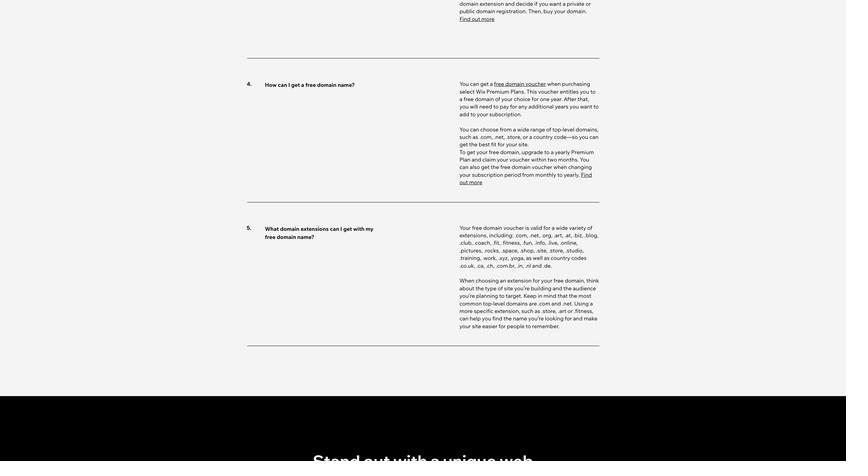 Task type: vqa. For each thing, say whether or not it's contained in the screenshot.
free
yes



Task type: describe. For each thing, give the bounding box(es) containing it.
.ca,
[[477, 262, 485, 269]]

.fit,
[[493, 239, 501, 246]]

any
[[519, 103, 528, 110]]

1 vertical spatial site
[[472, 323, 481, 330]]

type
[[485, 285, 497, 292]]

common
[[460, 300, 482, 307]]

planning
[[477, 292, 498, 299]]

when choosing an extension for your free domain, think about the type of site you're building and the audience you're planning to target. keep in mind that the most common top-level domains are .com and .net. using a more specific extension, such as .store, .art or .fitness, can help you find the name you're looking for and make your site easier for people to remember.
[[460, 277, 600, 330]]

find
[[493, 315, 503, 322]]

.at,
[[565, 232, 573, 239]]

yearly.
[[564, 171, 580, 178]]

you up add
[[460, 103, 469, 110]]

wide inside your free domain voucher is valid for a wide variety of extensions, including: .com, .net, .org, .art, .at, .biz, .blog, .club, .coach, .fit, .fitness, .fun, .info, .live, .online, .pictures, .rocks, .space, .shop, .site, .store, .studio, .training, .work, .xyz, .yoga, as well as country codes .co.uk, .ca, .ch, .com.br, .in, .nl and .de.
[[556, 224, 568, 231]]

year.
[[551, 96, 563, 102]]

voucher inside your free domain voucher is valid for a wide variety of extensions, including: .com, .net, .org, .art, .at, .biz, .blog, .club, .coach, .fit, .fitness, .fun, .info, .live, .online, .pictures, .rocks, .space, .shop, .site, .store, .studio, .training, .work, .xyz, .yoga, as well as country codes .co.uk, .ca, .ch, .com.br, .in, .nl and .de.
[[504, 224, 524, 231]]

what
[[265, 225, 279, 232]]

free inside your free domain voucher is valid for a wide variety of extensions, including: .com, .net, .org, .art, .at, .biz, .blog, .club, .coach, .fit, .fitness, .fun, .info, .live, .online, .pictures, .rocks, .space, .shop, .site, .store, .studio, .training, .work, .xyz, .yoga, as well as country codes .co.uk, .ca, .ch, .com.br, .in, .nl and .de.
[[472, 224, 483, 231]]

range
[[531, 126, 545, 133]]

within
[[532, 156, 547, 163]]

your up 'building'
[[542, 277, 553, 284]]

your down also
[[460, 171, 471, 178]]

to right 'want'
[[594, 103, 599, 110]]

0 vertical spatial more
[[482, 15, 495, 22]]

specific
[[474, 308, 494, 314]]

get inside what domain extensions can i get with my free domain name?
[[344, 225, 352, 232]]

domains,
[[576, 126, 599, 133]]

extension,
[[495, 308, 521, 314]]

to down name
[[526, 323, 531, 330]]

0 vertical spatial you're
[[515, 285, 530, 292]]

claim
[[483, 156, 496, 163]]

when inside to get your free domain, upgrade to a yearly premium plan and claim your voucher within two months. you can also get the free domain voucher when changing your subscription period from monthly to yearly.
[[554, 164, 568, 171]]

.store, inside when choosing an extension for your free domain, think about the type of site you're building and the audience you're planning to target. keep in mind that the most common top-level domains are .com and .net. using a more specific extension, such as .store, .art or .fitness, can help you find the name you're looking for and make your site easier for people to remember.
[[542, 308, 557, 314]]

additional
[[529, 103, 554, 110]]

is
[[526, 224, 530, 231]]

premium inside to get your free domain, upgrade to a yearly premium plan and claim your voucher within two months. you can also get the free domain voucher when changing your subscription period from monthly to yearly.
[[572, 149, 595, 155]]

voucher up this
[[526, 81, 546, 87]]

.net, for fit
[[495, 134, 505, 140]]

for down find
[[499, 323, 506, 330]]

choose
[[481, 126, 499, 133]]

can left the choose
[[470, 126, 479, 133]]

pay
[[500, 103, 509, 110]]

well
[[533, 255, 543, 261]]

.space,
[[502, 247, 519, 254]]

about
[[460, 285, 475, 292]]

choice
[[514, 96, 531, 102]]

need
[[480, 103, 493, 110]]

a up need
[[490, 81, 493, 87]]

people
[[507, 323, 525, 330]]

to up 'want'
[[591, 88, 596, 95]]

with
[[353, 225, 365, 232]]

your right the claim
[[497, 156, 509, 163]]

.club,
[[460, 239, 473, 246]]

using
[[575, 300, 589, 307]]

you inside when choosing an extension for your free domain, think about the type of site you're building and the audience you're planning to target. keep in mind that the most common top-level domains are .com and .net. using a more specific extension, such as .store, .art or .fitness, can help you find the name you're looking for and make your site easier for people to remember.
[[482, 315, 492, 322]]

subscription.
[[490, 111, 522, 118]]

your inside you can choose from a wide range of top-level domains, such as .com, .net, .store, or a country code—so you can get the best fit for your site.
[[506, 141, 518, 148]]

your down need
[[477, 111, 489, 118]]

get inside you can choose from a wide range of top-level domains, such as .com, .net, .store, or a country code—so you can get the best fit for your site.
[[460, 141, 468, 148]]

find for 2nd the find out more link from the bottom
[[460, 15, 471, 22]]

.live,
[[548, 239, 559, 246]]

.co.uk,
[[460, 262, 476, 269]]

get right the to
[[467, 149, 476, 155]]

for down .art
[[565, 315, 572, 322]]

.in,
[[517, 262, 524, 269]]

fit
[[492, 141, 497, 148]]

domains
[[507, 300, 528, 307]]

to
[[460, 149, 466, 155]]

looking
[[545, 315, 564, 322]]

.online,
[[560, 239, 578, 246]]

years
[[555, 103, 569, 110]]

a down range
[[530, 134, 533, 140]]

you for you can choose from a wide range of top-level domains, such as .com, .net, .store, or a country code—so you can get the best fit for your site.
[[460, 126, 469, 133]]

such inside when choosing an extension for your free domain, think about the type of site you're building and the audience you're planning to target. keep in mind that the most common top-level domains are .com and .net. using a more specific extension, such as .store, .art or .fitness, can help you find the name you're looking for and make your site easier for people to remember.
[[522, 308, 534, 314]]

valid
[[531, 224, 543, 231]]

plan
[[460, 156, 471, 163]]

free inside when choosing an extension for your free domain, think about the type of site you're building and the audience you're planning to target. keep in mind that the most common top-level domains are .com and .net. using a more specific extension, such as .store, .art or .fitness, can help you find the name you're looking for and make your site easier for people to remember.
[[554, 277, 564, 284]]

.com.br,
[[496, 262, 516, 269]]

5.
[[247, 224, 252, 231]]

more inside when choosing an extension for your free domain, think about the type of site you're building and the audience you're planning to target. keep in mind that the most common top-level domains are .com and .net. using a more specific extension, such as .store, .art or .fitness, can help you find the name you're looking for and make your site easier for people to remember.
[[460, 308, 473, 314]]

yearly
[[555, 149, 571, 155]]

you up that,
[[580, 88, 590, 95]]

level inside when choosing an extension for your free domain, think about the type of site you're building and the audience you're planning to target. keep in mind that the most common top-level domains are .com and .net. using a more specific extension, such as .store, .art or .fitness, can help you find the name you're looking for and make your site easier for people to remember.
[[494, 300, 505, 307]]

for down this
[[532, 96, 539, 102]]

or inside when choosing an extension for your free domain, think about the type of site you're building and the audience you're planning to target. keep in mind that the most common top-level domains are .com and .net. using a more specific extension, such as .store, .art or .fitness, can help you find the name you're looking for and make your site easier for people to remember.
[[568, 308, 573, 314]]

your up "pay"
[[502, 96, 513, 102]]

you can choose from a wide range of top-level domains, such as .com, .net, .store, or a country code—so you can get the best fit for your site.
[[460, 126, 599, 148]]

.art,
[[554, 232, 564, 239]]

domain inside to get your free domain, upgrade to a yearly premium plan and claim your voucher within two months. you can also get the free domain voucher when changing your subscription period from monthly to yearly.
[[512, 164, 531, 171]]

.net, for .info,
[[530, 232, 541, 239]]

the up planning
[[476, 285, 484, 292]]

target.
[[506, 292, 523, 299]]

1 horizontal spatial out
[[472, 15, 481, 22]]

of inside when purchasing select wix premium plans. this voucher entitles you to a free domain of your choice for one year. after that, you will need to pay for any additional years you want to add to your subscription.
[[496, 96, 501, 102]]

the up 'that'
[[564, 285, 572, 292]]

can inside to get your free domain, upgrade to a yearly premium plan and claim your voucher within two months. you can also get the free domain voucher when changing your subscription period from monthly to yearly.
[[460, 164, 469, 171]]

of inside when choosing an extension for your free domain, think about the type of site you're building and the audience you're planning to target. keep in mind that the most common top-level domains are .com and .net. using a more specific extension, such as .store, .art or .fitness, can help you find the name you're looking for and make your site easier for people to remember.
[[498, 285, 503, 292]]

period
[[505, 171, 521, 178]]

domain inside your free domain voucher is valid for a wide variety of extensions, including: .com, .net, .org, .art, .at, .biz, .blog, .club, .coach, .fit, .fitness, .fun, .info, .live, .online, .pictures, .rocks, .space, .shop, .site, .store, .studio, .training, .work, .xyz, .yoga, as well as country codes .co.uk, .ca, .ch, .com.br, .in, .nl and .de.
[[484, 224, 503, 231]]

choosing
[[476, 277, 499, 284]]

.xyz,
[[499, 255, 509, 261]]

out inside find out more
[[460, 179, 468, 186]]

i inside what domain extensions can i get with my free domain name?
[[341, 225, 342, 232]]

.store, inside your free domain voucher is valid for a wide variety of extensions, including: .com, .net, .org, .art, .at, .biz, .blog, .club, .coach, .fit, .fitness, .fun, .info, .live, .online, .pictures, .rocks, .space, .shop, .site, .store, .studio, .training, .work, .xyz, .yoga, as well as country codes .co.uk, .ca, .ch, .com.br, .in, .nl and .de.
[[549, 247, 565, 254]]

.coach,
[[474, 239, 492, 246]]

your down 'help'
[[460, 323, 471, 330]]

as inside when choosing an extension for your free domain, think about the type of site you're building and the audience you're planning to target. keep in mind that the most common top-level domains are .com and .net. using a more specific extension, such as .store, .art or .fitness, can help you find the name you're looking for and make your site easier for people to remember.
[[535, 308, 541, 314]]

and up 'that'
[[553, 285, 563, 292]]

an
[[500, 277, 507, 284]]

top- inside when choosing an extension for your free domain, think about the type of site you're building and the audience you're planning to target. keep in mind that the most common top-level domains are .com and .net. using a more specific extension, such as .store, .art or .fitness, can help you find the name you're looking for and make your site easier for people to remember.
[[483, 300, 494, 307]]

a inside your free domain voucher is valid for a wide variety of extensions, including: .com, .net, .org, .art, .at, .biz, .blog, .club, .coach, .fit, .fitness, .fun, .info, .live, .online, .pictures, .rocks, .space, .shop, .site, .store, .studio, .training, .work, .xyz, .yoga, as well as country codes .co.uk, .ca, .ch, .com.br, .in, .nl and .de.
[[552, 224, 555, 231]]

you down after
[[570, 103, 579, 110]]

can right 'how'
[[278, 82, 287, 88]]

help
[[470, 315, 481, 322]]

get right 'how'
[[291, 82, 300, 88]]

of inside you can choose from a wide range of top-level domains, such as .com, .net, .store, or a country code—so you can get the best fit for your site.
[[547, 126, 552, 133]]

get up wix
[[481, 81, 489, 87]]

site.
[[519, 141, 529, 148]]

.fun,
[[523, 239, 534, 246]]

that
[[558, 292, 568, 299]]

codes
[[572, 255, 587, 261]]

.ch,
[[486, 262, 495, 269]]

keep
[[524, 292, 537, 299]]

to left the yearly.
[[558, 171, 563, 178]]

2 vertical spatial you're
[[529, 315, 544, 322]]

domain inside when purchasing select wix premium plans. this voucher entitles you to a free domain of your choice for one year. after that, you will need to pay for any additional years you want to add to your subscription.
[[475, 96, 494, 102]]

and inside your free domain voucher is valid for a wide variety of extensions, including: .com, .net, .org, .art, .at, .biz, .blog, .club, .coach, .fit, .fitness, .fun, .info, .live, .online, .pictures, .rocks, .space, .shop, .site, .store, .studio, .training, .work, .xyz, .yoga, as well as country codes .co.uk, .ca, .ch, .com.br, .in, .nl and .de.
[[533, 262, 542, 269]]

want
[[581, 103, 593, 110]]

wide inside you can choose from a wide range of top-level domains, such as .com, .net, .store, or a country code—so you can get the best fit for your site.
[[518, 126, 530, 133]]

1 find out more from the top
[[460, 15, 495, 22]]

can up wix
[[470, 81, 479, 87]]

mind
[[544, 292, 557, 299]]

to left "pay"
[[494, 103, 499, 110]]

.com
[[539, 300, 551, 307]]

1 vertical spatial you're
[[460, 292, 475, 299]]

wix
[[476, 88, 486, 95]]

how can i get a free domain name?
[[265, 82, 355, 88]]

how
[[265, 82, 277, 88]]

.fitness, inside your free domain voucher is valid for a wide variety of extensions, including: .com, .net, .org, .art, .at, .biz, .blog, .club, .coach, .fit, .fitness, .fun, .info, .live, .online, .pictures, .rocks, .space, .shop, .site, .store, .studio, .training, .work, .xyz, .yoga, as well as country codes .co.uk, .ca, .ch, .com.br, .in, .nl and .de.
[[502, 239, 522, 246]]

your down best
[[477, 149, 488, 155]]

extensions,
[[460, 232, 488, 239]]

1 find out more link from the top
[[460, 15, 495, 22]]

or inside you can choose from a wide range of top-level domains, such as .com, .net, .store, or a country code—so you can get the best fit for your site.
[[523, 134, 528, 140]]

extensions
[[301, 225, 329, 232]]

.de.
[[543, 262, 552, 269]]

.site,
[[537, 247, 548, 254]]



Task type: locate. For each thing, give the bounding box(es) containing it.
.net, inside your free domain voucher is valid for a wide variety of extensions, including: .com, .net, .org, .art, .at, .biz, .blog, .club, .coach, .fit, .fitness, .fun, .info, .live, .online, .pictures, .rocks, .space, .shop, .site, .store, .studio, .training, .work, .xyz, .yoga, as well as country codes .co.uk, .ca, .ch, .com.br, .in, .nl and .de.
[[530, 232, 541, 239]]

domain, down site.
[[501, 149, 521, 155]]

1 vertical spatial wide
[[556, 224, 568, 231]]

.fitness, inside when choosing an extension for your free domain, think about the type of site you're building and the audience you're planning to target. keep in mind that the most common top-level domains are .com and .net. using a more specific extension, such as .store, .art or .fitness, can help you find the name you're looking for and make your site easier for people to remember.
[[575, 308, 594, 314]]

0 vertical spatial premium
[[487, 88, 510, 95]]

free domain voucher link
[[495, 81, 546, 87]]

the down extension,
[[504, 315, 512, 322]]

get up the to
[[460, 141, 468, 148]]

.blog,
[[585, 232, 599, 239]]

site
[[504, 285, 514, 292], [472, 323, 481, 330]]

0 horizontal spatial i
[[289, 82, 290, 88]]

one
[[540, 96, 550, 102]]

you
[[580, 88, 590, 95], [460, 103, 469, 110], [570, 103, 579, 110], [580, 134, 589, 140], [482, 315, 492, 322]]

site down 'help'
[[472, 323, 481, 330]]

you down add
[[460, 126, 469, 133]]

find out more link
[[460, 15, 495, 22], [460, 171, 593, 186]]

more inside find out more
[[470, 179, 483, 186]]

0 horizontal spatial .net,
[[495, 134, 505, 140]]

premium down you can get a free domain voucher
[[487, 88, 510, 95]]

0 vertical spatial i
[[289, 82, 290, 88]]

premium
[[487, 88, 510, 95], [572, 149, 595, 155]]

0 vertical spatial .net,
[[495, 134, 505, 140]]

1 vertical spatial domain,
[[565, 277, 586, 284]]

voucher up one
[[539, 88, 559, 95]]

0 horizontal spatial name?
[[298, 233, 315, 240]]

to get your free domain, upgrade to a yearly premium plan and claim your voucher within two months. you can also get the free domain voucher when changing your subscription period from monthly to yearly.
[[460, 149, 595, 178]]

.com, inside you can choose from a wide range of top-level domains, such as .com, .net, .store, or a country code—so you can get the best fit for your site.
[[480, 134, 493, 140]]

level inside you can choose from a wide range of top-level domains, such as .com, .net, .store, or a country code—so you can get the best fit for your site.
[[563, 126, 575, 133]]

country
[[534, 134, 553, 140], [551, 255, 571, 261]]

most
[[579, 292, 592, 299]]

1 horizontal spatial wide
[[556, 224, 568, 231]]

.rocks,
[[484, 247, 500, 254]]

and
[[472, 156, 482, 163], [533, 262, 542, 269], [553, 285, 563, 292], [552, 300, 561, 307], [574, 315, 583, 322]]

i left the with
[[341, 225, 342, 232]]

country inside your free domain voucher is valid for a wide variety of extensions, including: .com, .net, .org, .art, .at, .biz, .blog, .club, .coach, .fit, .fitness, .fun, .info, .live, .online, .pictures, .rocks, .space, .shop, .site, .store, .studio, .training, .work, .xyz, .yoga, as well as country codes .co.uk, .ca, .ch, .com.br, .in, .nl and .de.
[[551, 255, 571, 261]]

you down specific
[[482, 315, 492, 322]]

make
[[584, 315, 598, 322]]

0 vertical spatial country
[[534, 134, 553, 140]]

and inside to get your free domain, upgrade to a yearly premium plan and claim your voucher within two months. you can also get the free domain voucher when changing your subscription period from monthly to yearly.
[[472, 156, 482, 163]]

when down the two
[[554, 164, 568, 171]]

.store, up site.
[[507, 134, 522, 140]]

the inside you can choose from a wide range of top-level domains, such as .com, .net, .store, or a country code—so you can get the best fit for your site.
[[470, 141, 478, 148]]

2 find out more from the top
[[460, 171, 593, 186]]

such inside you can choose from a wide range of top-level domains, such as .com, .net, .store, or a country code—so you can get the best fit for your site.
[[460, 134, 472, 140]]

a inside when choosing an extension for your free domain, think about the type of site you're building and the audience you're planning to target. keep in mind that the most common top-level domains are .com and .net. using a more specific extension, such as .store, .art or .fitness, can help you find the name you're looking for and make your site easier for people to remember.
[[590, 300, 593, 307]]

1 horizontal spatial such
[[522, 308, 534, 314]]

0 horizontal spatial level
[[494, 300, 505, 307]]

you for you can get a free domain voucher
[[460, 81, 469, 87]]

0 vertical spatial out
[[472, 15, 481, 22]]

0 horizontal spatial such
[[460, 134, 472, 140]]

or
[[523, 134, 528, 140], [568, 308, 573, 314]]

voucher left is
[[504, 224, 524, 231]]

to
[[591, 88, 596, 95], [494, 103, 499, 110], [594, 103, 599, 110], [471, 111, 476, 118], [545, 149, 550, 155], [558, 171, 563, 178], [500, 292, 505, 299], [526, 323, 531, 330]]

a right 'how'
[[301, 82, 304, 88]]

add
[[460, 111, 470, 118]]

1 vertical spatial or
[[568, 308, 573, 314]]

1 horizontal spatial or
[[568, 308, 573, 314]]

also
[[470, 164, 480, 171]]

easier
[[483, 323, 498, 330]]

1 vertical spatial from
[[523, 171, 535, 178]]

this
[[527, 88, 537, 95]]

1 vertical spatial premium
[[572, 149, 595, 155]]

2 find out more link from the top
[[460, 171, 593, 186]]

when
[[548, 81, 561, 87], [554, 164, 568, 171]]

as inside you can choose from a wide range of top-level domains, such as .com, .net, .store, or a country code—so you can get the best fit for your site.
[[473, 134, 479, 140]]

of inside your free domain voucher is valid for a wide variety of extensions, including: .com, .net, .org, .art, .at, .biz, .blog, .club, .coach, .fit, .fitness, .fun, .info, .live, .online, .pictures, .rocks, .space, .shop, .site, .store, .studio, .training, .work, .xyz, .yoga, as well as country codes .co.uk, .ca, .ch, .com.br, .in, .nl and .de.
[[588, 224, 593, 231]]

0 vertical spatial level
[[563, 126, 575, 133]]

0 vertical spatial from
[[500, 126, 512, 133]]

my
[[366, 225, 374, 232]]

0 horizontal spatial wide
[[518, 126, 530, 133]]

1 horizontal spatial from
[[523, 171, 535, 178]]

domain, inside when choosing an extension for your free domain, think about the type of site you're building and the audience you're planning to target. keep in mind that the most common top-level domains are .com and .net. using a more specific extension, such as .store, .art or .fitness, can help you find the name you're looking for and make your site easier for people to remember.
[[565, 277, 586, 284]]

purchasing
[[563, 81, 591, 87]]

the down the claim
[[491, 164, 500, 171]]

find inside find out more
[[581, 171, 593, 178]]

a down select
[[460, 96, 463, 102]]

will
[[470, 103, 479, 110]]

name?
[[338, 82, 355, 88], [298, 233, 315, 240]]

0 horizontal spatial or
[[523, 134, 528, 140]]

.com, for .fun,
[[515, 232, 529, 239]]

a right "using" at the right of page
[[590, 300, 593, 307]]

free inside what domain extensions can i get with my free domain name?
[[265, 233, 276, 240]]

a up the two
[[551, 149, 554, 155]]

such down are
[[522, 308, 534, 314]]

upgrade
[[522, 149, 544, 155]]

1 vertical spatial .com,
[[515, 232, 529, 239]]

.store, down .live,
[[549, 247, 565, 254]]

.shop,
[[520, 247, 535, 254]]

audience
[[573, 285, 597, 292]]

1 horizontal spatial i
[[341, 225, 342, 232]]

or down .net.
[[568, 308, 573, 314]]

1 vertical spatial find out more link
[[460, 171, 593, 186]]

0 vertical spatial domain,
[[501, 149, 521, 155]]

you inside you can choose from a wide range of top-level domains, such as .com, .net, .store, or a country code—so you can get the best fit for your site.
[[580, 134, 589, 140]]

a down subscription.
[[513, 126, 516, 133]]

and up .art
[[552, 300, 561, 307]]

1 vertical spatial find out more
[[460, 171, 593, 186]]

.net.
[[563, 300, 574, 307]]

0 vertical spatial .fitness,
[[502, 239, 522, 246]]

.store,
[[507, 134, 522, 140], [549, 247, 565, 254], [542, 308, 557, 314]]

remember.
[[533, 323, 560, 330]]

for up 'building'
[[533, 277, 540, 284]]

you down domains,
[[580, 134, 589, 140]]

voucher down "upgrade"
[[510, 156, 530, 163]]

from down subscription.
[[500, 126, 512, 133]]

.fitness,
[[502, 239, 522, 246], [575, 308, 594, 314]]

i
[[289, 82, 290, 88], [341, 225, 342, 232]]

0 horizontal spatial from
[[500, 126, 512, 133]]

2 vertical spatial .store,
[[542, 308, 557, 314]]

0 horizontal spatial site
[[472, 323, 481, 330]]

subscription
[[472, 171, 504, 178]]

0 vertical spatial find out more link
[[460, 15, 495, 22]]

0 vertical spatial or
[[523, 134, 528, 140]]

1 vertical spatial such
[[522, 308, 534, 314]]

.art
[[558, 308, 567, 314]]

1 horizontal spatial level
[[563, 126, 575, 133]]

of right range
[[547, 126, 552, 133]]

top- up code—so
[[553, 126, 563, 133]]

2 vertical spatial you
[[580, 156, 590, 163]]

1 horizontal spatial .com,
[[515, 232, 529, 239]]

0 vertical spatial .store,
[[507, 134, 522, 140]]

0 horizontal spatial premium
[[487, 88, 510, 95]]

premium up changing
[[572, 149, 595, 155]]

.com, for best
[[480, 134, 493, 140]]

months.
[[559, 156, 579, 163]]

to left target. in the right of the page
[[500, 292, 505, 299]]

1 vertical spatial when
[[554, 164, 568, 171]]

.training,
[[460, 255, 482, 261]]

your
[[460, 224, 471, 231]]

1 vertical spatial name?
[[298, 233, 315, 240]]

0 vertical spatial wide
[[518, 126, 530, 133]]

1 vertical spatial top-
[[483, 300, 494, 307]]

premium inside when purchasing select wix premium plans. this voucher entitles you to a free domain of your choice for one year. after that, you will need to pay for any additional years you want to add to your subscription.
[[487, 88, 510, 95]]

or up site.
[[523, 134, 528, 140]]

.com,
[[480, 134, 493, 140], [515, 232, 529, 239]]

1 horizontal spatial .net,
[[530, 232, 541, 239]]

1 vertical spatial find
[[581, 171, 593, 178]]

your free domain voucher is valid for a wide variety of extensions, including: .com, .net, .org, .art, .at, .biz, .blog, .club, .coach, .fit, .fitness, .fun, .info, .live, .online, .pictures, .rocks, .space, .shop, .site, .store, .studio, .training, .work, .xyz, .yoga, as well as country codes .co.uk, .ca, .ch, .com.br, .in, .nl and .de.
[[460, 224, 599, 269]]

your
[[502, 96, 513, 102], [477, 111, 489, 118], [506, 141, 518, 148], [477, 149, 488, 155], [497, 156, 509, 163], [460, 171, 471, 178], [542, 277, 553, 284], [460, 323, 471, 330]]

0 vertical spatial site
[[504, 285, 514, 292]]

you inside you can choose from a wide range of top-level domains, such as .com, .net, .store, or a country code—so you can get the best fit for your site.
[[460, 126, 469, 133]]

1 horizontal spatial find
[[581, 171, 593, 178]]

0 horizontal spatial find
[[460, 15, 471, 22]]

get up the subscription
[[482, 164, 490, 171]]

you can get a free domain voucher
[[460, 81, 546, 87]]

the left best
[[470, 141, 478, 148]]

0 horizontal spatial .fitness,
[[502, 239, 522, 246]]

get left the with
[[344, 225, 352, 232]]

1 horizontal spatial site
[[504, 285, 514, 292]]

1 vertical spatial .net,
[[530, 232, 541, 239]]

voucher
[[526, 81, 546, 87], [539, 88, 559, 95], [510, 156, 530, 163], [532, 164, 553, 171], [504, 224, 524, 231]]

0 horizontal spatial .com,
[[480, 134, 493, 140]]

voucher down within
[[532, 164, 553, 171]]

of down an
[[498, 285, 503, 292]]

2 vertical spatial more
[[460, 308, 473, 314]]

after
[[564, 96, 577, 102]]

wide left range
[[518, 126, 530, 133]]

can down plan
[[460, 164, 469, 171]]

0 vertical spatial find out more
[[460, 15, 495, 22]]

the up .net.
[[569, 292, 578, 299]]

and down well on the right bottom of page
[[533, 262, 542, 269]]

you
[[460, 81, 469, 87], [460, 126, 469, 133], [580, 156, 590, 163]]

i right 'how'
[[289, 82, 290, 88]]

from inside you can choose from a wide range of top-level domains, such as .com, .net, .store, or a country code—so you can get the best fit for your site.
[[500, 126, 512, 133]]

find out more
[[460, 15, 495, 22], [460, 171, 593, 186]]

domain
[[506, 81, 525, 87], [317, 82, 337, 88], [475, 96, 494, 102], [512, 164, 531, 171], [484, 224, 503, 231], [280, 225, 300, 232], [277, 233, 296, 240]]

your left site.
[[506, 141, 518, 148]]

level up code—so
[[563, 126, 575, 133]]

voucher inside when purchasing select wix premium plans. this voucher entitles you to a free domain of your choice for one year. after that, you will need to pay for any additional years you want to add to your subscription.
[[539, 88, 559, 95]]

free inside when purchasing select wix premium plans. this voucher entitles you to a free domain of your choice for one year. after that, you will need to pay for any additional years you want to add to your subscription.
[[464, 96, 474, 102]]

can right the extensions
[[330, 225, 339, 232]]

can inside when choosing an extension for your free domain, think about the type of site you're building and the audience you're planning to target. keep in mind that the most common top-level domains are .com and .net. using a more specific extension, such as .store, .art or .fitness, can help you find the name you're looking for and make your site easier for people to remember.
[[460, 315, 469, 322]]

1 vertical spatial .fitness,
[[575, 308, 594, 314]]

0 vertical spatial such
[[460, 134, 472, 140]]

1 vertical spatial .store,
[[549, 247, 565, 254]]

from
[[500, 126, 512, 133], [523, 171, 535, 178]]

top-
[[553, 126, 563, 133], [483, 300, 494, 307]]

you inside to get your free domain, upgrade to a yearly premium plan and claim your voucher within two months. you can also get the free domain voucher when changing your subscription period from monthly to yearly.
[[580, 156, 590, 163]]

can inside what domain extensions can i get with my free domain name?
[[330, 225, 339, 232]]

can left 'help'
[[460, 315, 469, 322]]

.org,
[[542, 232, 553, 239]]

1 vertical spatial you
[[460, 126, 469, 133]]

you're down about on the right of page
[[460, 292, 475, 299]]

from right period
[[523, 171, 535, 178]]

1 horizontal spatial .fitness,
[[575, 308, 594, 314]]

when purchasing select wix premium plans. this voucher entitles you to a free domain of your choice for one year. after that, you will need to pay for any additional years you want to add to your subscription.
[[460, 81, 599, 118]]

find
[[460, 15, 471, 22], [581, 171, 593, 178]]

wide up .art,
[[556, 224, 568, 231]]

the
[[470, 141, 478, 148], [491, 164, 500, 171], [476, 285, 484, 292], [564, 285, 572, 292], [569, 292, 578, 299], [504, 315, 512, 322]]

for inside your free domain voucher is valid for a wide variety of extensions, including: .com, .net, .org, .art, .at, .biz, .blog, .club, .coach, .fit, .fitness, .fun, .info, .live, .online, .pictures, .rocks, .space, .shop, .site, .store, .studio, .training, .work, .xyz, .yoga, as well as country codes .co.uk, .ca, .ch, .com.br, .in, .nl and .de.
[[544, 224, 551, 231]]

country inside you can choose from a wide range of top-level domains, such as .com, .net, .store, or a country code—so you can get the best fit for your site.
[[534, 134, 553, 140]]

you up changing
[[580, 156, 590, 163]]

changing
[[569, 164, 592, 171]]

.fitness, down "using" at the right of page
[[575, 308, 594, 314]]

.com, inside your free domain voucher is valid for a wide variety of extensions, including: .com, .net, .org, .art, .at, .biz, .blog, .club, .coach, .fit, .fitness, .fun, .info, .live, .online, .pictures, .rocks, .space, .shop, .site, .store, .studio, .training, .work, .xyz, .yoga, as well as country codes .co.uk, .ca, .ch, .com.br, .in, .nl and .de.
[[515, 232, 529, 239]]

0 vertical spatial you
[[460, 81, 469, 87]]

0 vertical spatial top-
[[553, 126, 563, 133]]

.net, inside you can choose from a wide range of top-level domains, such as .com, .net, .store, or a country code—so you can get the best fit for your site.
[[495, 134, 505, 140]]

find for 2nd the find out more link
[[581, 171, 593, 178]]

entitles
[[560, 88, 579, 95]]

0 horizontal spatial out
[[460, 179, 468, 186]]

0 vertical spatial name?
[[338, 82, 355, 88]]

of up .blog,
[[588, 224, 593, 231]]

1 vertical spatial level
[[494, 300, 505, 307]]

from inside to get your free domain, upgrade to a yearly premium plan and claim your voucher within two months. you can also get the free domain voucher when changing your subscription period from monthly to yearly.
[[523, 171, 535, 178]]

0 horizontal spatial domain,
[[501, 149, 521, 155]]

.com, up best
[[480, 134, 493, 140]]

think
[[587, 277, 600, 284]]

0 vertical spatial when
[[548, 81, 561, 87]]

what domain extensions can i get with my free domain name?
[[265, 225, 374, 240]]

when inside when purchasing select wix premium plans. this voucher entitles you to a free domain of your choice for one year. after that, you will need to pay for any additional years you want to add to your subscription.
[[548, 81, 561, 87]]

1 horizontal spatial name?
[[338, 82, 355, 88]]

a inside when purchasing select wix premium plans. this voucher entitles you to a free domain of your choice for one year. after that, you will need to pay for any additional years you want to add to your subscription.
[[460, 96, 463, 102]]

name? inside what domain extensions can i get with my free domain name?
[[298, 233, 315, 240]]

.info,
[[535, 239, 547, 246]]

0 vertical spatial find
[[460, 15, 471, 22]]

and left make
[[574, 315, 583, 322]]

to down will
[[471, 111, 476, 118]]

such up the to
[[460, 134, 472, 140]]

can down domains,
[[590, 134, 599, 140]]

you're up remember.
[[529, 315, 544, 322]]

domain, inside to get your free domain, upgrade to a yearly premium plan and claim your voucher within two months. you can also get the free domain voucher when changing your subscription period from monthly to yearly.
[[501, 149, 521, 155]]

.nl
[[526, 262, 531, 269]]

a up .art,
[[552, 224, 555, 231]]

are
[[529, 300, 537, 307]]

for inside you can choose from a wide range of top-level domains, such as .com, .net, .store, or a country code—so you can get the best fit for your site.
[[498, 141, 505, 148]]

.store, inside you can choose from a wide range of top-level domains, such as .com, .net, .store, or a country code—so you can get the best fit for your site.
[[507, 134, 522, 140]]

1 horizontal spatial premium
[[572, 149, 595, 155]]

.work,
[[483, 255, 498, 261]]

for right fit
[[498, 141, 505, 148]]

.pictures,
[[460, 247, 483, 254]]

the inside to get your free domain, upgrade to a yearly premium plan and claim your voucher within two months. you can also get the free domain voucher when changing your subscription period from monthly to yearly.
[[491, 164, 500, 171]]

1 vertical spatial more
[[470, 179, 483, 186]]

.biz,
[[574, 232, 584, 239]]

plans.
[[511, 88, 526, 95]]

.com, down is
[[515, 232, 529, 239]]

a inside to get your free domain, upgrade to a yearly premium plan and claim your voucher within two months. you can also get the free domain voucher when changing your subscription period from monthly to yearly.
[[551, 149, 554, 155]]

site up target. in the right of the page
[[504, 285, 514, 292]]

you're
[[515, 285, 530, 292], [460, 292, 475, 299], [529, 315, 544, 322]]

1 horizontal spatial top-
[[553, 126, 563, 133]]

for left any
[[511, 103, 518, 110]]

best
[[479, 141, 490, 148]]

0 vertical spatial .com,
[[480, 134, 493, 140]]

variety
[[570, 224, 587, 231]]

top- inside you can choose from a wide range of top-level domains, such as .com, .net, .store, or a country code—so you can get the best fit for your site.
[[553, 126, 563, 133]]

country down range
[[534, 134, 553, 140]]

you're down 'extension'
[[515, 285, 530, 292]]

1 horizontal spatial domain,
[[565, 277, 586, 284]]

1 vertical spatial i
[[341, 225, 342, 232]]

to up the two
[[545, 149, 550, 155]]

monthly
[[536, 171, 557, 178]]

domain, up audience
[[565, 277, 586, 284]]

.studio,
[[566, 247, 584, 254]]

0 horizontal spatial top-
[[483, 300, 494, 307]]

that,
[[578, 96, 590, 102]]

.fitness, up the .space,
[[502, 239, 522, 246]]

of
[[496, 96, 501, 102], [547, 126, 552, 133], [588, 224, 593, 231], [498, 285, 503, 292]]

level up extension,
[[494, 300, 505, 307]]

.store, down ".com"
[[542, 308, 557, 314]]

.net, down valid
[[530, 232, 541, 239]]

of up "pay"
[[496, 96, 501, 102]]

when up year.
[[548, 81, 561, 87]]

for up .org,
[[544, 224, 551, 231]]

1 vertical spatial out
[[460, 179, 468, 186]]

1 vertical spatial country
[[551, 255, 571, 261]]

code—so
[[554, 134, 578, 140]]

including:
[[489, 232, 514, 239]]

country up .de.
[[551, 255, 571, 261]]

top- down planning
[[483, 300, 494, 307]]



